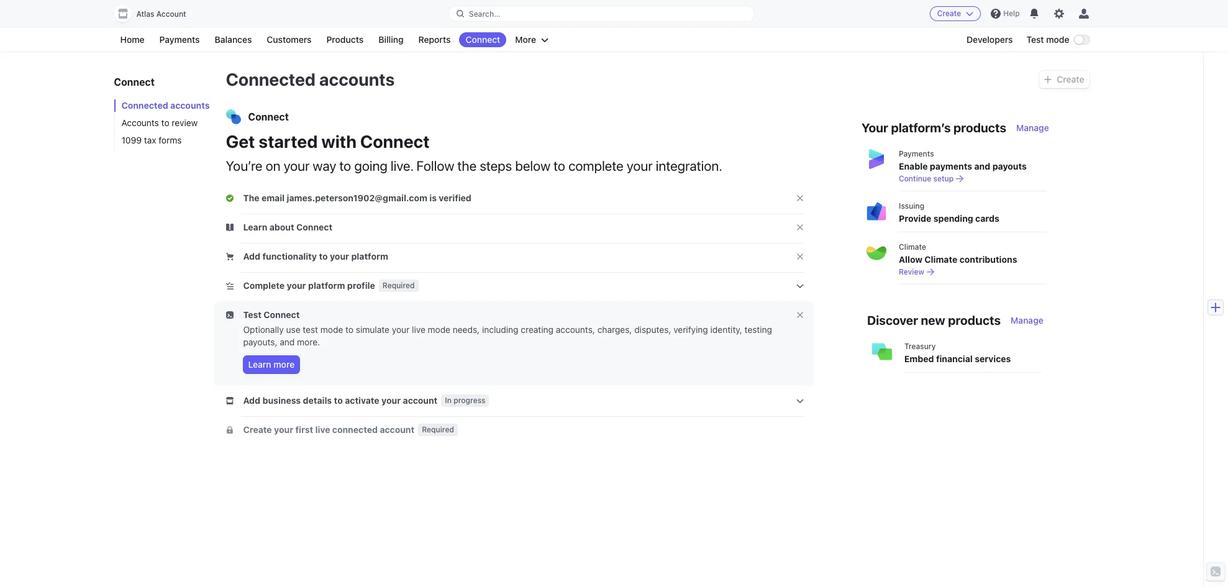 Task type: describe. For each thing, give the bounding box(es) containing it.
svg image for create your first live connected account
[[226, 426, 233, 434]]

2 horizontal spatial create
[[1057, 74, 1085, 85]]

1 vertical spatial accounts
[[170, 100, 210, 111]]

your
[[862, 121, 889, 135]]

balances
[[215, 34, 252, 45]]

discover new products
[[868, 313, 1001, 328]]

your inside add functionality to your platform dropdown button
[[330, 251, 349, 262]]

0 vertical spatial accounts
[[319, 69, 395, 89]]

issuing
[[899, 201, 925, 211]]

more.
[[297, 337, 320, 347]]

create your first live connected account
[[243, 424, 415, 435]]

home
[[120, 34, 145, 45]]

spending
[[934, 213, 974, 224]]

issuing provide spending cards
[[899, 201, 1000, 224]]

the email james.peterson1902@gmail.com is verified
[[243, 193, 472, 203]]

add for add business details to activate your account
[[243, 395, 260, 406]]

developers link
[[961, 32, 1020, 47]]

payments for payments enable payments and payouts
[[899, 149, 935, 158]]

simulate
[[356, 324, 390, 335]]

accounts,
[[556, 324, 595, 335]]

products for discover new products
[[949, 313, 1001, 328]]

more
[[515, 34, 536, 45]]

connected accounts link
[[114, 99, 213, 112]]

tax
[[144, 135, 156, 145]]

test
[[303, 324, 318, 335]]

live.
[[391, 158, 414, 174]]

review
[[899, 267, 925, 277]]

your right on
[[284, 158, 310, 174]]

0 horizontal spatial live
[[316, 424, 330, 435]]

treasury
[[905, 342, 936, 351]]

1 vertical spatial connected
[[122, 100, 168, 111]]

reports
[[419, 34, 451, 45]]

forms
[[159, 135, 182, 145]]

james.peterson1902@gmail.com
[[287, 193, 428, 203]]

account inside add business details to activate your account dropdown button
[[403, 395, 438, 406]]

customers
[[267, 34, 312, 45]]

help button
[[987, 4, 1025, 24]]

2 horizontal spatial mode
[[1047, 34, 1070, 45]]

first
[[296, 424, 313, 435]]

0 horizontal spatial platform
[[308, 280, 345, 291]]

manage for discover new products
[[1011, 315, 1044, 326]]

complete
[[569, 158, 624, 174]]

add functionality to your platform button
[[226, 250, 391, 263]]

complete your platform profile button
[[226, 280, 378, 292]]

payments for payments
[[159, 34, 200, 45]]

services
[[975, 354, 1011, 364]]

0 vertical spatial create button
[[930, 6, 982, 21]]

payouts,
[[243, 337, 278, 347]]

svg image for add functionality to your platform
[[226, 253, 233, 260]]

to inside optionally use test mode to simulate your live mode needs, including creating accounts, charges, disputes, verifying identity, testing payouts, and more.
[[346, 324, 354, 335]]

allow
[[899, 254, 923, 265]]

0 horizontal spatial create
[[243, 424, 272, 435]]

svg image for add business details to activate your account
[[226, 397, 233, 405]]

add business details to activate your account button
[[226, 395, 440, 407]]

continue setup link
[[899, 174, 1047, 184]]

verifying
[[674, 324, 708, 335]]

including
[[482, 324, 519, 335]]

embed
[[905, 354, 934, 364]]

is
[[430, 193, 437, 203]]

more
[[274, 359, 295, 370]]

to inside 'link'
[[161, 117, 169, 128]]

complete your platform profile
[[243, 280, 375, 291]]

learn more
[[248, 359, 295, 370]]

to right details
[[334, 395, 343, 406]]

connect up use
[[264, 310, 300, 320]]

optionally
[[243, 324, 284, 335]]

get started with connect you're on your way to going live. follow the steps below to complete your integration.
[[226, 131, 723, 174]]

connect up the connected accounts link on the top of page
[[114, 76, 155, 88]]

continue
[[899, 174, 932, 183]]

billing link
[[372, 32, 410, 47]]

svg image for create
[[1045, 76, 1052, 83]]

enable
[[899, 161, 928, 172]]

steps
[[480, 158, 512, 174]]

new
[[921, 313, 946, 328]]

test for test mode
[[1027, 34, 1044, 45]]

svg image for the email james.peterson1902@gmail.com is verified
[[226, 195, 233, 202]]

accounts
[[122, 117, 159, 128]]

treasury embed financial services
[[905, 342, 1011, 364]]

in
[[445, 396, 452, 405]]

0 vertical spatial create
[[938, 9, 962, 18]]

continue setup
[[899, 174, 954, 183]]

identity,
[[711, 324, 743, 335]]

payments
[[930, 161, 973, 172]]

Search… search field
[[449, 6, 755, 21]]

review link
[[899, 267, 1047, 277]]

review
[[172, 117, 198, 128]]

profile
[[347, 280, 375, 291]]

more button
[[509, 32, 555, 47]]

going
[[354, 158, 388, 174]]

to right way
[[340, 158, 351, 174]]

verified
[[439, 193, 472, 203]]

0 vertical spatial required
[[383, 281, 415, 290]]

reports link
[[412, 32, 457, 47]]

manage for your platform's products
[[1017, 122, 1050, 133]]

about
[[270, 222, 294, 232]]

and inside optionally use test mode to simulate your live mode needs, including creating accounts, charges, disputes, verifying identity, testing payouts, and more.
[[280, 337, 295, 347]]

activate
[[345, 395, 380, 406]]

climate allow climate contributions
[[899, 242, 1018, 265]]

you're
[[226, 158, 263, 174]]

1099 tax forms
[[122, 135, 182, 145]]

balances link
[[209, 32, 258, 47]]

follow
[[417, 158, 455, 174]]

learn about connect
[[243, 222, 333, 232]]

learn more link
[[243, 356, 300, 374]]

connect up started
[[248, 111, 289, 122]]

on
[[266, 158, 281, 174]]

to up the complete your platform profile
[[319, 251, 328, 262]]

optionally use test mode to simulate your live mode needs, including creating accounts, charges, disputes, verifying identity, testing payouts, and more.
[[243, 324, 773, 347]]

learn about connect button
[[226, 221, 335, 234]]

svg image for test connect
[[226, 311, 233, 319]]



Task type: vqa. For each thing, say whether or not it's contained in the screenshot.
30
no



Task type: locate. For each thing, give the bounding box(es) containing it.
1 horizontal spatial create
[[938, 9, 962, 18]]

test connect
[[243, 310, 300, 320]]

payouts
[[993, 161, 1027, 172]]

with
[[321, 131, 357, 152]]

products
[[327, 34, 364, 45]]

manage link up payouts
[[1017, 122, 1050, 134]]

learn inside the learn more "link"
[[248, 359, 271, 370]]

atlas account
[[136, 9, 186, 19]]

0 vertical spatial manage
[[1017, 122, 1050, 133]]

0 vertical spatial learn
[[243, 222, 267, 232]]

0 vertical spatial test
[[1027, 34, 1044, 45]]

add
[[243, 251, 260, 262], [243, 395, 260, 406]]

search…
[[469, 9, 501, 18]]

1 vertical spatial required
[[422, 425, 454, 434]]

create button down test mode on the top right
[[1040, 71, 1090, 88]]

1 vertical spatial connected accounts
[[122, 100, 210, 111]]

4 svg image from the top
[[226, 426, 233, 434]]

1 vertical spatial climate
[[925, 254, 958, 265]]

accounts to review
[[122, 117, 198, 128]]

test mode
[[1027, 34, 1070, 45]]

manage link up services
[[1011, 314, 1044, 327]]

to
[[161, 117, 169, 128], [340, 158, 351, 174], [554, 158, 566, 174], [319, 251, 328, 262], [346, 324, 354, 335], [334, 395, 343, 406]]

the
[[243, 193, 260, 203]]

discover
[[868, 313, 919, 328]]

0 vertical spatial connected accounts
[[226, 69, 395, 89]]

learn for learn about connect
[[243, 222, 267, 232]]

notifications image
[[1030, 9, 1040, 19]]

payments inside the payments enable payments and payouts
[[899, 149, 935, 158]]

0 vertical spatial live
[[412, 324, 426, 335]]

learn inside learn about connect dropdown button
[[243, 222, 267, 232]]

0 vertical spatial account
[[403, 395, 438, 406]]

1 vertical spatial products
[[949, 313, 1001, 328]]

1 vertical spatial platform
[[308, 280, 345, 291]]

1 horizontal spatial mode
[[428, 324, 451, 335]]

connect up add functionality to your platform
[[297, 222, 333, 232]]

climate up allow
[[899, 242, 927, 252]]

svg image inside add functionality to your platform dropdown button
[[226, 253, 233, 260]]

your up the profile
[[330, 251, 349, 262]]

accounts up review
[[170, 100, 210, 111]]

svg image left complete
[[226, 282, 233, 290]]

disputes,
[[635, 324, 672, 335]]

accounts to review link
[[114, 117, 213, 129]]

1 horizontal spatial live
[[412, 324, 426, 335]]

0 horizontal spatial test
[[243, 310, 262, 320]]

payments enable payments and payouts
[[899, 149, 1027, 172]]

1 horizontal spatial required
[[422, 425, 454, 434]]

required down the in
[[422, 425, 454, 434]]

products link
[[320, 32, 370, 47]]

create up 'developers' link
[[938, 9, 962, 18]]

started
[[259, 131, 318, 152]]

1 horizontal spatial connected
[[226, 69, 316, 89]]

account left the in
[[403, 395, 438, 406]]

climate right allow
[[925, 254, 958, 265]]

0 vertical spatial products
[[954, 121, 1007, 135]]

get
[[226, 131, 255, 152]]

svg image inside complete your platform profile dropdown button
[[226, 282, 233, 290]]

financial
[[937, 354, 973, 364]]

needs,
[[453, 324, 480, 335]]

manage link for your platform's products
[[1017, 122, 1050, 134]]

your inside complete your platform profile dropdown button
[[287, 280, 306, 291]]

0 horizontal spatial connected
[[122, 100, 168, 111]]

connected up accounts
[[122, 100, 168, 111]]

testing
[[745, 324, 773, 335]]

atlas
[[136, 9, 154, 19]]

create down test mode on the top right
[[1057, 74, 1085, 85]]

home link
[[114, 32, 151, 47]]

test for test connect
[[243, 310, 262, 320]]

1099 tax forms link
[[114, 134, 213, 147]]

1 vertical spatial manage link
[[1011, 314, 1044, 327]]

0 vertical spatial manage link
[[1017, 122, 1050, 134]]

0 vertical spatial payments
[[159, 34, 200, 45]]

accounts down products link
[[319, 69, 395, 89]]

your inside add business details to activate your account dropdown button
[[382, 395, 401, 406]]

products
[[954, 121, 1007, 135], [949, 313, 1001, 328]]

1 add from the top
[[243, 251, 260, 262]]

products for your platform's products
[[954, 121, 1007, 135]]

svg image inside test connect dropdown button
[[226, 311, 233, 319]]

and inside the payments enable payments and payouts
[[975, 161, 991, 172]]

2 svg image from the top
[[226, 224, 233, 231]]

1 vertical spatial payments
[[899, 149, 935, 158]]

connect link
[[460, 32, 507, 47]]

1 horizontal spatial payments
[[899, 149, 935, 158]]

charges,
[[598, 324, 632, 335]]

svg image for learn about connect
[[226, 224, 233, 231]]

1 vertical spatial and
[[280, 337, 295, 347]]

create button
[[930, 6, 982, 21], [1040, 71, 1090, 88]]

connected accounts up accounts to review 'link'
[[122, 100, 210, 111]]

1 vertical spatial create
[[1057, 74, 1085, 85]]

1 vertical spatial add
[[243, 395, 260, 406]]

platform down add functionality to your platform
[[308, 280, 345, 291]]

developers
[[967, 34, 1013, 45]]

connect up live.
[[360, 131, 430, 152]]

create down business
[[243, 424, 272, 435]]

account
[[403, 395, 438, 406], [380, 424, 415, 435]]

learn
[[243, 222, 267, 232], [248, 359, 271, 370]]

svg image for complete your platform profile
[[226, 282, 233, 290]]

add functionality to your platform
[[243, 251, 388, 262]]

manage up payouts
[[1017, 122, 1050, 133]]

0 vertical spatial climate
[[899, 242, 927, 252]]

atlas account button
[[114, 5, 199, 22]]

progress
[[454, 396, 486, 405]]

creating
[[521, 324, 554, 335]]

3 svg image from the top
[[226, 397, 233, 405]]

connected accounts down customers link
[[226, 69, 395, 89]]

platform up the profile
[[351, 251, 388, 262]]

1 vertical spatial live
[[316, 424, 330, 435]]

live right the 'simulate'
[[412, 324, 426, 335]]

manage link for discover new products
[[1011, 314, 1044, 327]]

to down the connected accounts link on the top of page
[[161, 117, 169, 128]]

accounts
[[319, 69, 395, 89], [170, 100, 210, 111]]

mode
[[1047, 34, 1070, 45], [321, 324, 343, 335], [428, 324, 451, 335]]

connected down customers link
[[226, 69, 316, 89]]

details
[[303, 395, 332, 406]]

cards
[[976, 213, 1000, 224]]

1 horizontal spatial test
[[1027, 34, 1044, 45]]

1 vertical spatial create button
[[1040, 71, 1090, 88]]

0 horizontal spatial required
[[383, 281, 415, 290]]

1 vertical spatial test
[[243, 310, 262, 320]]

svg image down learn about connect dropdown button
[[226, 253, 233, 260]]

0 horizontal spatial payments
[[159, 34, 200, 45]]

add left business
[[243, 395, 260, 406]]

test inside test connect dropdown button
[[243, 310, 262, 320]]

your right complete
[[627, 158, 653, 174]]

1 horizontal spatial and
[[975, 161, 991, 172]]

test down notifications icon
[[1027, 34, 1044, 45]]

your down functionality
[[287, 280, 306, 291]]

payments down account in the left of the page
[[159, 34, 200, 45]]

products up the payments enable payments and payouts
[[954, 121, 1007, 135]]

live inside optionally use test mode to simulate your live mode needs, including creating accounts, charges, disputes, verifying identity, testing payouts, and more.
[[412, 324, 426, 335]]

1 vertical spatial learn
[[248, 359, 271, 370]]

Search… text field
[[449, 6, 755, 21]]

1 vertical spatial manage
[[1011, 315, 1044, 326]]

your platform's products
[[862, 121, 1007, 135]]

products up treasury embed financial services
[[949, 313, 1001, 328]]

manage up services
[[1011, 315, 1044, 326]]

learn down the payouts,
[[248, 359, 271, 370]]

live right "first"
[[316, 424, 330, 435]]

setup
[[934, 174, 954, 183]]

svg image
[[1045, 76, 1052, 83], [226, 253, 233, 260], [226, 282, 233, 290], [226, 311, 233, 319]]

account right connected
[[380, 424, 415, 435]]

0 horizontal spatial create button
[[930, 6, 982, 21]]

and
[[975, 161, 991, 172], [280, 337, 295, 347]]

svg image left test connect
[[226, 311, 233, 319]]

1 horizontal spatial accounts
[[319, 69, 395, 89]]

provide
[[899, 213, 932, 224]]

0 vertical spatial add
[[243, 251, 260, 262]]

learn for learn more
[[248, 359, 271, 370]]

test up optionally
[[243, 310, 262, 320]]

0 vertical spatial and
[[975, 161, 991, 172]]

business
[[263, 395, 301, 406]]

1 horizontal spatial create button
[[1040, 71, 1090, 88]]

platform
[[351, 251, 388, 262], [308, 280, 345, 291]]

2 vertical spatial create
[[243, 424, 272, 435]]

0 vertical spatial platform
[[351, 251, 388, 262]]

svg image inside learn about connect dropdown button
[[226, 224, 233, 231]]

test connect button
[[226, 309, 302, 321]]

to left the 'simulate'
[[346, 324, 354, 335]]

1 horizontal spatial connected accounts
[[226, 69, 395, 89]]

live
[[412, 324, 426, 335], [316, 424, 330, 435]]

your inside optionally use test mode to simulate your live mode needs, including creating accounts, charges, disputes, verifying identity, testing payouts, and more.
[[392, 324, 410, 335]]

1 svg image from the top
[[226, 195, 233, 202]]

payments
[[159, 34, 200, 45], [899, 149, 935, 158]]

contributions
[[960, 254, 1018, 265]]

1 vertical spatial account
[[380, 424, 415, 435]]

and down use
[[280, 337, 295, 347]]

connected
[[332, 424, 378, 435]]

2 add from the top
[[243, 395, 260, 406]]

add for add functionality to your platform
[[243, 251, 260, 262]]

your right the 'simulate'
[[392, 324, 410, 335]]

0 horizontal spatial and
[[280, 337, 295, 347]]

help
[[1004, 9, 1020, 18]]

your right activate
[[382, 395, 401, 406]]

the
[[458, 158, 477, 174]]

required right the profile
[[383, 281, 415, 290]]

complete
[[243, 280, 285, 291]]

1 horizontal spatial platform
[[351, 251, 388, 262]]

test
[[1027, 34, 1044, 45], [243, 310, 262, 320]]

connect inside get started with connect you're on your way to going live. follow the steps below to complete your integration.
[[360, 131, 430, 152]]

and up continue setup link
[[975, 161, 991, 172]]

learn left about
[[243, 222, 267, 232]]

svg image down test mode on the top right
[[1045, 76, 1052, 83]]

manage link
[[1017, 122, 1050, 134], [1011, 314, 1044, 327]]

payments up the enable
[[899, 149, 935, 158]]

1099
[[122, 135, 142, 145]]

use
[[286, 324, 301, 335]]

required
[[383, 281, 415, 290], [422, 425, 454, 434]]

0 vertical spatial connected
[[226, 69, 316, 89]]

to right below
[[554, 158, 566, 174]]

0 horizontal spatial connected accounts
[[122, 100, 210, 111]]

0 horizontal spatial mode
[[321, 324, 343, 335]]

your left "first"
[[274, 424, 293, 435]]

customers link
[[261, 32, 318, 47]]

connected
[[226, 69, 316, 89], [122, 100, 168, 111]]

svg image inside add business details to activate your account dropdown button
[[226, 397, 233, 405]]

account
[[157, 9, 186, 19]]

create button up developers
[[930, 6, 982, 21]]

add business details to activate your account
[[243, 395, 438, 406]]

connected accounts inside the connected accounts link
[[122, 100, 210, 111]]

0 horizontal spatial accounts
[[170, 100, 210, 111]]

add up complete
[[243, 251, 260, 262]]

connect down search…
[[466, 34, 501, 45]]

svg image
[[226, 195, 233, 202], [226, 224, 233, 231], [226, 397, 233, 405], [226, 426, 233, 434]]



